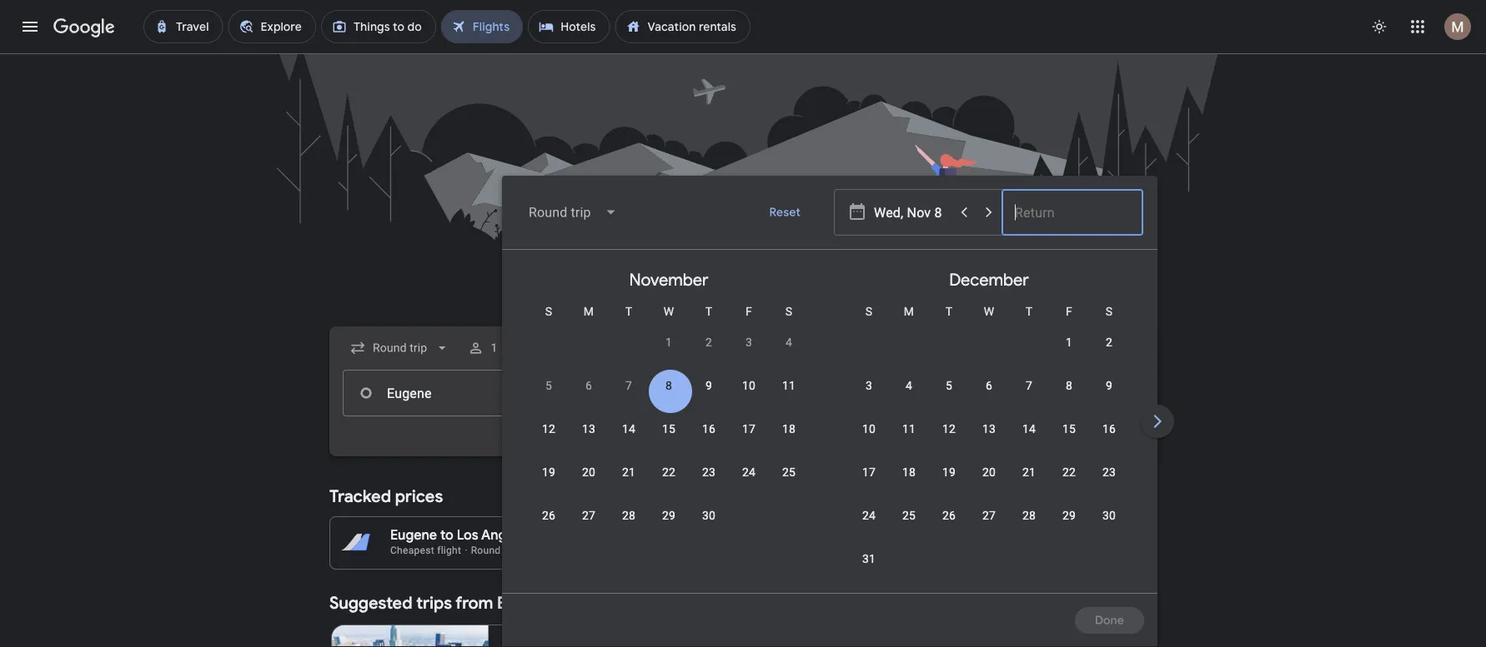 Task type: describe. For each thing, give the bounding box(es) containing it.
sat, dec 30 element
[[1102, 508, 1116, 525]]

sun, dec 3 element
[[866, 378, 872, 394]]

11 for sat, nov 11 'element'
[[782, 379, 796, 393]]

suggested
[[329, 593, 412, 614]]

0 vertical spatial 3 button
[[729, 334, 769, 374]]

wed, dec 6 element
[[986, 378, 992, 394]]

tue, dec 5 element
[[946, 378, 952, 394]]

change appearance image
[[1359, 7, 1399, 47]]

26 for the sun, nov 26 'element' at the bottom left of page
[[542, 509, 555, 523]]

Flight search field
[[316, 176, 1469, 648]]

fri, nov 3 element
[[746, 334, 752, 351]]

17 button inside december row group
[[849, 465, 889, 505]]

reset
[[769, 205, 801, 220]]

trips
[[416, 593, 452, 614]]

1 30 button from the left
[[689, 508, 729, 548]]

2 20 button from the left
[[969, 465, 1009, 505]]

2 t from the left
[[705, 305, 712, 319]]

16 for the thu, nov 16 element
[[702, 422, 716, 436]]

m for december
[[904, 305, 914, 319]]

14 for tue, nov 14 element
[[622, 422, 636, 436]]

mon, nov 27 element
[[582, 508, 595, 525]]

17 for sun, dec 17 element at the right of page
[[862, 466, 876, 480]]

2 26 button from the left
[[929, 508, 969, 548]]

tue, dec 26 element
[[942, 508, 956, 525]]

1 12 button from the left
[[529, 421, 569, 461]]

5 for tue, dec 5 element
[[946, 379, 952, 393]]

trip
[[503, 545, 519, 557]]

22 for wed, nov 22 element
[[662, 466, 676, 480]]

fri, dec 22 element
[[1062, 465, 1076, 481]]

4 for sat, nov 4 element
[[786, 336, 792, 349]]

2 28 button from the left
[[1009, 508, 1049, 548]]

tue, nov 7 element
[[625, 378, 632, 394]]

0 horizontal spatial 18 button
[[769, 421, 809, 461]]

eugene inside tracked prices region
[[390, 527, 437, 545]]

28 for tue, nov 28 element
[[622, 509, 636, 523]]

8 for fri, dec 8 element
[[1066, 379, 1072, 393]]

sun, dec 31 element
[[862, 551, 876, 568]]

wed, nov 8, departure date. element
[[665, 378, 672, 394]]

30 for sat, dec 30 element
[[1102, 509, 1116, 523]]

w for november
[[664, 305, 674, 319]]

row containing 19
[[529, 457, 809, 505]]

thu, nov 23 element
[[702, 465, 716, 481]]

2 7 button from the left
[[1009, 378, 1049, 418]]

round trip
[[471, 545, 519, 557]]

f for december
[[1066, 305, 1072, 319]]

tue, nov 28 element
[[622, 508, 636, 525]]

explore destinations
[[1024, 596, 1137, 611]]

reset button
[[749, 193, 821, 233]]

21 button inside november row group
[[609, 465, 649, 505]]

sun, dec 10 element
[[862, 421, 876, 438]]

29 for fri, dec 29 element
[[1062, 509, 1076, 523]]

mon, dec 18 element
[[902, 465, 916, 481]]

2 16 button from the left
[[1089, 421, 1129, 461]]

21 for tue, nov 21 element
[[622, 466, 636, 480]]

december
[[949, 269, 1029, 291]]

0 vertical spatial 25 button
[[769, 465, 809, 505]]

tue, nov 21 element
[[622, 465, 636, 481]]

2 5 button from the left
[[929, 378, 969, 418]]

fri, dec 29 element
[[1062, 508, 1076, 525]]

sat, nov 25 element
[[782, 465, 796, 481]]

6 for wed, dec 6 element
[[986, 379, 992, 393]]

fri, nov 24 element
[[742, 465, 756, 481]]

7 for tue, nov 7 element
[[625, 379, 632, 393]]

1 vertical spatial 25 button
[[889, 508, 929, 548]]

24 for the sun, dec 24 element
[[862, 509, 876, 523]]

row containing 10
[[849, 414, 1129, 461]]

thu, dec 7 element
[[1026, 378, 1032, 394]]

1 26 button from the left
[[529, 508, 569, 548]]

1 29 button from the left
[[649, 508, 689, 548]]

2 15 button from the left
[[1049, 421, 1089, 461]]

cheapest
[[390, 545, 434, 557]]

to?
[[677, 386, 696, 402]]

cheapest flight
[[390, 545, 461, 557]]

20 for wed, dec 20 element
[[982, 466, 996, 480]]

row containing 12
[[529, 414, 809, 461]]

to
[[440, 527, 454, 545]]

1 t from the left
[[625, 305, 632, 319]]

fri, dec 8 element
[[1066, 378, 1072, 394]]

2 30 button from the left
[[1089, 508, 1129, 548]]

angeles
[[481, 527, 532, 545]]

mon, nov 6 element
[[585, 378, 592, 394]]

row containing 5
[[529, 370, 809, 418]]

flights
[[675, 237, 811, 296]]

1 vertical spatial 24 button
[[849, 508, 889, 548]]

23 for "sat, dec 23" 'element'
[[1102, 466, 1116, 480]]

thu, dec 21 element
[[1022, 465, 1036, 481]]

1 vertical spatial 11 button
[[889, 421, 929, 461]]

wed, nov 29 element
[[662, 508, 676, 525]]

1 13 button from the left
[[569, 421, 609, 461]]

3 s from the left
[[865, 305, 873, 319]]

sun, nov 5 element
[[545, 378, 552, 394]]

1 inside popup button
[[491, 342, 497, 355]]

1 14 button from the left
[[609, 421, 649, 461]]

1 vertical spatial departure text field
[[873, 371, 988, 416]]

24 for fri, nov 24 element on the bottom of the page
[[742, 466, 756, 480]]

4 t from the left
[[1026, 305, 1033, 319]]

wed, nov 22 element
[[662, 465, 676, 481]]

sat, dec 2 element
[[1106, 334, 1113, 351]]

thu, nov 30 element
[[702, 508, 716, 525]]

next image
[[1138, 402, 1178, 442]]

1 16 button from the left
[[689, 421, 729, 461]]

sat, dec 9 element
[[1106, 378, 1113, 394]]

sat, dec 23 element
[[1102, 465, 1116, 481]]

from
[[456, 593, 493, 614]]

wed, dec 27 element
[[982, 508, 996, 525]]

9 for thu, nov 9 element
[[705, 379, 712, 393]]

sat, dec 16 element
[[1102, 421, 1116, 438]]

w for december
[[984, 305, 994, 319]]

8 for wed, nov 8, departure date. element
[[665, 379, 672, 393]]

23 for the thu, nov 23 element on the left bottom
[[702, 466, 716, 480]]

eugene to los angeles
[[390, 527, 532, 545]]

Return text field
[[1015, 190, 1130, 235]]

wed, dec 20 element
[[982, 465, 996, 481]]

mon, dec 4 element
[[906, 378, 912, 394]]

2 6 button from the left
[[969, 378, 1009, 418]]

2 22 button from the left
[[1049, 465, 1089, 505]]

1 23 button from the left
[[689, 465, 729, 505]]

thu, dec 14 element
[[1022, 421, 1036, 438]]

31
[[862, 552, 876, 566]]

main menu image
[[20, 17, 40, 37]]

25 for mon, dec 25 element
[[902, 509, 916, 523]]

2 29 button from the left
[[1049, 508, 1089, 548]]

sat, nov 11 element
[[782, 378, 796, 394]]



Task type: locate. For each thing, give the bounding box(es) containing it.
20 button
[[569, 465, 609, 505], [969, 465, 1009, 505]]

destinations
[[1068, 596, 1137, 611]]

9 button up sat, dec 16 'element'
[[1089, 378, 1129, 418]]

1 vertical spatial 24
[[862, 509, 876, 523]]

0 horizontal spatial 17 button
[[729, 421, 769, 461]]

1 12 from the left
[[542, 422, 555, 436]]

27 button left thu, dec 28 element
[[969, 508, 1009, 548]]

2 inside december row group
[[1106, 336, 1113, 349]]

7 for thu, dec 7 element
[[1026, 379, 1032, 393]]

0 horizontal spatial 19
[[542, 466, 555, 480]]

explore destinations button
[[1004, 590, 1157, 617]]

18 inside november row group
[[782, 422, 796, 436]]

1 26 from the left
[[542, 509, 555, 523]]

30 right wed, nov 29 element
[[702, 509, 716, 523]]

6 button up wed, dec 13 element at the right of page
[[969, 378, 1009, 418]]

1 2 button from the left
[[689, 334, 729, 374]]

0 horizontal spatial 27 button
[[569, 508, 609, 548]]

1 23 from the left
[[702, 466, 716, 480]]

thu, nov 2 element
[[705, 334, 712, 351]]

19 inside november row group
[[542, 466, 555, 480]]

2 8 from the left
[[1066, 379, 1072, 393]]

2 12 from the left
[[942, 422, 956, 436]]

16 button
[[689, 421, 729, 461], [1089, 421, 1129, 461]]

22 button
[[649, 465, 689, 505], [1049, 465, 1089, 505]]

24 inside november row group
[[742, 466, 756, 480]]

tue, dec 19 element
[[942, 465, 956, 481]]

4 button inside december row group
[[889, 378, 929, 418]]

1 horizontal spatial 5
[[946, 379, 952, 393]]

20 for "mon, nov 20" element
[[582, 466, 595, 480]]

21 button up tue, nov 28 element
[[609, 465, 649, 505]]

1 m from the left
[[584, 305, 594, 319]]

1 horizontal spatial 29 button
[[1049, 508, 1089, 548]]

22 inside december row group
[[1062, 466, 1076, 480]]

10 left the mon, dec 11 element
[[862, 422, 876, 436]]

19 button
[[529, 465, 569, 505], [929, 465, 969, 505]]

1 vertical spatial 25
[[902, 509, 916, 523]]

1 horizontal spatial 18 button
[[889, 465, 929, 505]]

10 button up sun, dec 17 element at the right of page
[[849, 421, 889, 461]]

11 button
[[769, 378, 809, 418], [889, 421, 929, 461]]

2 13 button from the left
[[969, 421, 1009, 461]]

0 horizontal spatial 15 button
[[649, 421, 689, 461]]

1 s from the left
[[545, 305, 552, 319]]

15 for wed, nov 15 element on the left bottom of page
[[662, 422, 676, 436]]

row group inside flight search box
[[1149, 257, 1469, 587]]

7 inside december row group
[[1026, 379, 1032, 393]]

w inside december row group
[[984, 305, 994, 319]]

2 26 from the left
[[942, 509, 956, 523]]

1 horizontal spatial 7
[[1026, 379, 1032, 393]]

f for november
[[746, 305, 752, 319]]

9 inside december row group
[[1106, 379, 1113, 393]]

28 button
[[609, 508, 649, 548], [1009, 508, 1049, 548]]

tracked prices region
[[329, 477, 1157, 570]]

1 19 button from the left
[[529, 465, 569, 505]]

24 button
[[729, 465, 769, 505], [849, 508, 889, 548]]

19
[[542, 466, 555, 480], [942, 466, 956, 480]]

26 inside november row group
[[542, 509, 555, 523]]

2 5 from the left
[[946, 379, 952, 393]]

sun, dec 24 element
[[862, 508, 876, 525]]

16
[[702, 422, 716, 436], [1102, 422, 1116, 436]]

2 right wed, nov 1 'element'
[[705, 336, 712, 349]]

10 button
[[729, 378, 769, 418], [849, 421, 889, 461]]

flight
[[437, 545, 461, 557]]

1 horizontal spatial 23
[[1102, 466, 1116, 480]]

tue, dec 12 element
[[942, 421, 956, 438]]

november row group
[[509, 257, 829, 587]]

where
[[635, 386, 674, 402]]

2 6 from the left
[[986, 379, 992, 393]]

1 horizontal spatial 3
[[866, 379, 872, 393]]

19 button up the sun, nov 26 'element' at the bottom left of page
[[529, 465, 569, 505]]

26
[[542, 509, 555, 523], [942, 509, 956, 523]]

29
[[662, 509, 676, 523], [1062, 509, 1076, 523]]

15 button
[[649, 421, 689, 461], [1049, 421, 1089, 461]]

2 right fri, dec 1 element
[[1106, 336, 1113, 349]]

m inside december row group
[[904, 305, 914, 319]]

17
[[742, 422, 756, 436], [862, 466, 876, 480]]

22 button up wed, nov 29 element
[[649, 465, 689, 505]]

29 inside november row group
[[662, 509, 676, 523]]

2 button for december
[[1089, 334, 1129, 374]]

21 inside november row group
[[622, 466, 636, 480]]

1 inside november row group
[[665, 336, 672, 349]]

17 for fri, nov 17 element
[[742, 422, 756, 436]]

19 button inside november row group
[[529, 465, 569, 505]]

3 for "fri, nov 3" element
[[746, 336, 752, 349]]

0 horizontal spatial 18
[[782, 422, 796, 436]]

30 button right wed, nov 29 element
[[689, 508, 729, 548]]

11 left tue, dec 12 element on the right of page
[[902, 422, 916, 436]]

2 button up sat, dec 9 element
[[1089, 334, 1129, 374]]

1 vertical spatial 4
[[906, 379, 912, 393]]

9 right to?
[[705, 379, 712, 393]]

1 horizontal spatial 21 button
[[1009, 465, 1049, 505]]

1 8 from the left
[[665, 379, 672, 393]]

28 for thu, dec 28 element
[[1022, 509, 1036, 523]]

0 horizontal spatial 7 button
[[609, 378, 649, 418]]

30 button
[[689, 508, 729, 548], [1089, 508, 1129, 548]]

15 button up wed, nov 22 element
[[649, 421, 689, 461]]

1 vertical spatial 4 button
[[889, 378, 929, 418]]

13 for wed, dec 13 element at the right of page
[[982, 422, 996, 436]]

2 13 from the left
[[982, 422, 996, 436]]

27 inside december row group
[[982, 509, 996, 523]]

3 button
[[729, 334, 769, 374], [849, 378, 889, 418]]

17 inside december row group
[[862, 466, 876, 480]]

1 button up fri, dec 8 element
[[1049, 334, 1089, 374]]

2 21 from the left
[[1022, 466, 1036, 480]]

fri, nov 17 element
[[742, 421, 756, 438]]

1 horizontal spatial 13
[[982, 422, 996, 436]]

2 9 from the left
[[1106, 379, 1113, 393]]

5 inside december row group
[[946, 379, 952, 393]]

26 for tue, dec 26 element
[[942, 509, 956, 523]]

11 inside november row group
[[782, 379, 796, 393]]

3 inside november row group
[[746, 336, 752, 349]]

18 button
[[769, 421, 809, 461], [889, 465, 929, 505]]

thu, dec 28 element
[[1022, 508, 1036, 525]]

row group
[[1149, 257, 1469, 587]]

13 button
[[569, 421, 609, 461], [969, 421, 1009, 461]]

1 horizontal spatial 5 button
[[929, 378, 969, 418]]

19 for sun, nov 19 'element'
[[542, 466, 555, 480]]

1 5 from the left
[[545, 379, 552, 393]]

1 9 button from the left
[[689, 378, 729, 418]]

7 button up tue, nov 14 element
[[609, 378, 649, 418]]

fri, dec 15 element
[[1062, 421, 1076, 438]]

10 for sun, dec 10 element
[[862, 422, 876, 436]]

1 horizontal spatial 15 button
[[1049, 421, 1089, 461]]

w up wed, nov 1 'element'
[[664, 305, 674, 319]]

suggested trips from eugene
[[329, 593, 555, 614]]

18 left the tue, dec 19 element
[[902, 466, 916, 480]]

27 for mon, nov 27 element
[[582, 509, 595, 523]]

4 s from the left
[[1106, 305, 1113, 319]]

0 horizontal spatial f
[[746, 305, 752, 319]]

15 for fri, dec 15 element
[[1062, 422, 1076, 436]]

5 for sun, nov 5 element
[[545, 379, 552, 393]]

15 inside december row group
[[1062, 422, 1076, 436]]

1 9 from the left
[[705, 379, 712, 393]]

12 inside november row group
[[542, 422, 555, 436]]

17 button inside november row group
[[729, 421, 769, 461]]

0 horizontal spatial 7
[[625, 379, 632, 393]]

3 button up sun, dec 10 element
[[849, 378, 889, 418]]

20 inside november row group
[[582, 466, 595, 480]]

1 f from the left
[[746, 305, 752, 319]]

6 inside november row group
[[585, 379, 592, 393]]

0 horizontal spatial 20
[[582, 466, 595, 480]]

1 inside december row group
[[1066, 336, 1072, 349]]

7 inside november row group
[[625, 379, 632, 393]]

21 button up thu, dec 28 element
[[1009, 465, 1049, 505]]

5 button up sun, nov 12 element
[[529, 378, 569, 418]]

9 right fri, dec 8 element
[[1106, 379, 1113, 393]]

10
[[742, 379, 756, 393], [862, 422, 876, 436]]

7 right wed, dec 6 element
[[1026, 379, 1032, 393]]

0 horizontal spatial 25
[[782, 466, 796, 480]]

16 for sat, dec 16 'element'
[[1102, 422, 1116, 436]]

m
[[584, 305, 594, 319], [904, 305, 914, 319]]

1
[[665, 336, 672, 349], [1066, 336, 1072, 349], [491, 342, 497, 355]]

18
[[782, 422, 796, 436], [902, 466, 916, 480]]

17 left sat, nov 18 element
[[742, 422, 756, 436]]

8 left to?
[[665, 379, 672, 393]]

None field
[[515, 193, 631, 233], [343, 334, 457, 364], [515, 193, 631, 233], [343, 334, 457, 364]]

22 for fri, dec 22 element
[[1062, 466, 1076, 480]]

0 horizontal spatial 4
[[786, 336, 792, 349]]

1 horizontal spatial 11
[[902, 422, 916, 436]]

1 horizontal spatial 3 button
[[849, 378, 889, 418]]

23 inside november row group
[[702, 466, 716, 480]]

1 w from the left
[[664, 305, 674, 319]]

1 15 from the left
[[662, 422, 676, 436]]

29 inside december row group
[[1062, 509, 1076, 523]]

4 button up the mon, dec 11 element
[[889, 378, 929, 418]]

prices
[[395, 486, 443, 507]]

0 vertical spatial 18
[[782, 422, 796, 436]]

1 27 from the left
[[582, 509, 595, 523]]

5 button up tue, dec 12 element on the right of page
[[929, 378, 969, 418]]

1 horizontal spatial 1 button
[[1049, 334, 1089, 374]]

25 inside november row group
[[782, 466, 796, 480]]

7
[[625, 379, 632, 393], [1026, 379, 1032, 393]]

3 for sun, dec 3 element
[[866, 379, 872, 393]]

2 16 from the left
[[1102, 422, 1116, 436]]

18 inside december row group
[[902, 466, 916, 480]]

thu, nov 16 element
[[702, 421, 716, 438]]

9 button up the thu, nov 16 element
[[689, 378, 729, 418]]

9 for sat, dec 9 element
[[1106, 379, 1113, 393]]

25 button
[[769, 465, 809, 505], [889, 508, 929, 548]]

26 inside december row group
[[942, 509, 956, 523]]

16 right fri, dec 15 element
[[1102, 422, 1116, 436]]

22 right tue, nov 21 element
[[662, 466, 676, 480]]

19 for the tue, dec 19 element
[[942, 466, 956, 480]]

4
[[786, 336, 792, 349], [906, 379, 912, 393]]

1 for november
[[665, 336, 672, 349]]

thu, nov 9 element
[[705, 378, 712, 394]]

november
[[629, 269, 708, 291]]

1 30 from the left
[[702, 509, 716, 523]]

sun, nov 26 element
[[542, 508, 555, 525]]

12 inside december row group
[[942, 422, 956, 436]]

eugene
[[390, 527, 437, 545], [497, 593, 555, 614]]

18 for mon, dec 18 element
[[902, 466, 916, 480]]

explore
[[1024, 596, 1065, 611]]

17 button
[[729, 421, 769, 461], [849, 465, 889, 505]]

25 for 'sat, nov 25' element
[[782, 466, 796, 480]]

1 horizontal spatial 26 button
[[929, 508, 969, 548]]

5 left mon, nov 6 element
[[545, 379, 552, 393]]

6 button
[[569, 378, 609, 418], [969, 378, 1009, 418]]

1 vertical spatial 10
[[862, 422, 876, 436]]

1 7 button from the left
[[609, 378, 649, 418]]

1 horizontal spatial 13 button
[[969, 421, 1009, 461]]

sat, nov 18 element
[[782, 421, 796, 438]]

6 inside december row group
[[986, 379, 992, 393]]

27
[[582, 509, 595, 523], [982, 509, 996, 523]]

0 horizontal spatial 2 button
[[689, 334, 729, 374]]

2 27 button from the left
[[969, 508, 1009, 548]]

9 inside november row group
[[705, 379, 712, 393]]

12 button
[[529, 421, 569, 461], [929, 421, 969, 461]]

los
[[457, 527, 478, 545]]

18 button up mon, dec 25 element
[[889, 465, 929, 505]]

2 button
[[689, 334, 729, 374], [1089, 334, 1129, 374]]

7 button up thu, dec 14 element
[[1009, 378, 1049, 418]]

12 for sun, nov 12 element
[[542, 422, 555, 436]]

s up sun, nov 5 element
[[545, 305, 552, 319]]

25 button left tue, dec 26 element
[[889, 508, 929, 548]]

28 inside november row group
[[622, 509, 636, 523]]

tue, nov 14 element
[[622, 421, 636, 438]]

29 button
[[649, 508, 689, 548], [1049, 508, 1089, 548]]

5 left wed, dec 6 element
[[946, 379, 952, 393]]

1 horizontal spatial 8
[[1066, 379, 1072, 393]]

1 horizontal spatial 10
[[862, 422, 876, 436]]

1 horizontal spatial 20
[[982, 466, 996, 480]]

2 f from the left
[[1066, 305, 1072, 319]]

24 left 'sat, nov 25' element
[[742, 466, 756, 480]]

5
[[545, 379, 552, 393], [946, 379, 952, 393]]

25 button right fri, nov 24 element on the bottom of the page
[[769, 465, 809, 505]]

21 for "thu, dec 21" element
[[1022, 466, 1036, 480]]

0 horizontal spatial 14
[[622, 422, 636, 436]]

18 button up 'sat, nov 25' element
[[769, 421, 809, 461]]

0 horizontal spatial 10
[[742, 379, 756, 393]]

1 horizontal spatial 19
[[942, 466, 956, 480]]

1 horizontal spatial 4 button
[[889, 378, 929, 418]]

1 13 from the left
[[582, 422, 595, 436]]

6 left tue, nov 7 element
[[585, 379, 592, 393]]

1 horizontal spatial 16
[[1102, 422, 1116, 436]]

25 inside december row group
[[902, 509, 916, 523]]

grid
[[509, 257, 1469, 604]]

1 16 from the left
[[702, 422, 716, 436]]

0 horizontal spatial 24 button
[[729, 465, 769, 505]]

16 inside november row group
[[702, 422, 716, 436]]

where to?
[[635, 386, 696, 402]]

21 inside december row group
[[1022, 466, 1036, 480]]

tracked prices
[[329, 486, 443, 507]]

grid containing november
[[509, 257, 1469, 604]]

s up sat, nov 4 element
[[785, 305, 792, 319]]

1 20 from the left
[[582, 466, 595, 480]]

2 m from the left
[[904, 305, 914, 319]]

13
[[582, 422, 595, 436], [982, 422, 996, 436]]

4 button inside november row group
[[769, 334, 809, 374]]

4 inside november row group
[[786, 336, 792, 349]]

19 button up tue, dec 26 element
[[929, 465, 969, 505]]

1 horizontal spatial 6 button
[[969, 378, 1009, 418]]

w
[[664, 305, 674, 319], [984, 305, 994, 319]]

30
[[702, 509, 716, 523], [1102, 509, 1116, 523]]

23
[[702, 466, 716, 480], [1102, 466, 1116, 480]]

27 button
[[569, 508, 609, 548], [969, 508, 1009, 548]]

7 button
[[609, 378, 649, 418], [1009, 378, 1049, 418]]

wed, nov 1 element
[[665, 334, 672, 351]]

s up sat, dec 2 'element'
[[1106, 305, 1113, 319]]

29 button right thu, dec 28 element
[[1049, 508, 1089, 548]]

27 inside november row group
[[582, 509, 595, 523]]

0 vertical spatial 10 button
[[729, 378, 769, 418]]

f up "fri, nov 3" element
[[746, 305, 752, 319]]

13 inside november row group
[[582, 422, 595, 436]]

1 horizontal spatial 9
[[1106, 379, 1113, 393]]

0 horizontal spatial 11 button
[[769, 378, 809, 418]]

0 horizontal spatial 12
[[542, 422, 555, 436]]

23 button up sat, dec 30 element
[[1089, 465, 1129, 505]]

0 vertical spatial 25
[[782, 466, 796, 480]]

18 for sat, nov 18 element
[[782, 422, 796, 436]]

2 button for november
[[689, 334, 729, 374]]

1 horizontal spatial 24 button
[[849, 508, 889, 548]]

24
[[742, 466, 756, 480], [862, 509, 876, 523]]

f inside november row group
[[746, 305, 752, 319]]

2 for november
[[705, 336, 712, 349]]

2 12 button from the left
[[929, 421, 969, 461]]

22 button up fri, dec 29 element
[[1049, 465, 1089, 505]]

0 horizontal spatial 2
[[705, 336, 712, 349]]

4 for mon, dec 4 element
[[906, 379, 912, 393]]

29 right thu, dec 28 element
[[1062, 509, 1076, 523]]

20
[[582, 466, 595, 480], [982, 466, 996, 480]]

2 23 from the left
[[1102, 466, 1116, 480]]

1 27 button from the left
[[569, 508, 609, 548]]

23 button up thu, nov 30 element
[[689, 465, 729, 505]]

None text field
[[343, 370, 578, 417]]

2 button up thu, nov 9 element
[[689, 334, 729, 374]]

16 inside december row group
[[1102, 422, 1116, 436]]

0 vertical spatial 24 button
[[729, 465, 769, 505]]

21 left wed, nov 22 element
[[622, 466, 636, 480]]

1 horizontal spatial 9 button
[[1089, 378, 1129, 418]]

2 19 from the left
[[942, 466, 956, 480]]

15 down where to?
[[662, 422, 676, 436]]

10 inside december row group
[[862, 422, 876, 436]]

4 button
[[769, 334, 809, 374], [889, 378, 929, 418]]

12
[[542, 422, 555, 436], [942, 422, 956, 436]]

0 vertical spatial departure text field
[[874, 190, 951, 235]]

25 left tue, dec 26 element
[[902, 509, 916, 523]]

1 1 button from the left
[[649, 334, 689, 374]]

15
[[662, 422, 676, 436], [1062, 422, 1076, 436]]

3
[[746, 336, 752, 349], [866, 379, 872, 393]]

0 horizontal spatial 19 button
[[529, 465, 569, 505]]

1 vertical spatial 17 button
[[849, 465, 889, 505]]

1 horizontal spatial 30
[[1102, 509, 1116, 523]]

7 left where
[[625, 379, 632, 393]]

1 6 button from the left
[[569, 378, 609, 418]]

22 inside november row group
[[662, 466, 676, 480]]

16 button up the thu, nov 23 element on the left bottom
[[689, 421, 729, 461]]

m inside november row group
[[584, 305, 594, 319]]

6
[[585, 379, 592, 393], [986, 379, 992, 393]]

14 button
[[609, 421, 649, 461], [1009, 421, 1049, 461]]

eugene right from
[[497, 593, 555, 614]]

29 button left thu, nov 30 element
[[649, 508, 689, 548]]

0 vertical spatial 24
[[742, 466, 756, 480]]

27 for wed, dec 27 element
[[982, 509, 996, 523]]

f inside december row group
[[1066, 305, 1072, 319]]

28 right wed, dec 27 element
[[1022, 509, 1036, 523]]

2 s from the left
[[785, 305, 792, 319]]

1 horizontal spatial 27
[[982, 509, 996, 523]]

row containing 3
[[849, 370, 1129, 418]]

mon, nov 13 element
[[582, 421, 595, 438]]

2 14 button from the left
[[1009, 421, 1049, 461]]

23 inside december row group
[[1102, 466, 1116, 480]]

20 right sun, nov 19 'element'
[[582, 466, 595, 480]]

26 left mon, nov 27 element
[[542, 509, 555, 523]]

4 right "fri, nov 3" element
[[786, 336, 792, 349]]

14 button up "thu, dec 21" element
[[1009, 421, 1049, 461]]

suggested trips from eugene region
[[329, 584, 1157, 648]]

0 horizontal spatial 23
[[702, 466, 716, 480]]

14 right mon, nov 13 element
[[622, 422, 636, 436]]

0 horizontal spatial 15
[[662, 422, 676, 436]]

1 button up wed, nov 8, departure date. element
[[649, 334, 689, 374]]

1 15 button from the left
[[649, 421, 689, 461]]

w inside november row group
[[664, 305, 674, 319]]

mon, dec 11 element
[[902, 421, 916, 438]]

1 vertical spatial 11
[[902, 422, 916, 436]]

2 2 button from the left
[[1089, 334, 1129, 374]]

27 button left tue, nov 28 element
[[569, 508, 609, 548]]

0 horizontal spatial 10 button
[[729, 378, 769, 418]]

14 for thu, dec 14 element
[[1022, 422, 1036, 436]]

26 button left mon, nov 27 element
[[529, 508, 569, 548]]

0 horizontal spatial 4 button
[[769, 334, 809, 374]]

1 horizontal spatial 30 button
[[1089, 508, 1129, 548]]

3 inside december row group
[[866, 379, 872, 393]]

10 for fri, nov 10 element
[[742, 379, 756, 393]]

1 horizontal spatial 12 button
[[929, 421, 969, 461]]

14 right wed, dec 13 element at the right of page
[[1022, 422, 1036, 436]]

wed, dec 13 element
[[982, 421, 996, 438]]

20 inside december row group
[[982, 466, 996, 480]]

1 vertical spatial 10 button
[[849, 421, 889, 461]]

1 vertical spatial 18 button
[[889, 465, 929, 505]]

0 vertical spatial 17 button
[[729, 421, 769, 461]]

2 7 from the left
[[1026, 379, 1032, 393]]

f up fri, dec 1 element
[[1066, 305, 1072, 319]]

26 button right mon, dec 25 element
[[929, 508, 969, 548]]

2 19 button from the left
[[929, 465, 969, 505]]

0 horizontal spatial 21
[[622, 466, 636, 480]]

1 29 from the left
[[662, 509, 676, 523]]

17 left mon, dec 18 element
[[862, 466, 876, 480]]

2 23 button from the left
[[1089, 465, 1129, 505]]

2 15 from the left
[[1062, 422, 1076, 436]]

14 inside december row group
[[1022, 422, 1036, 436]]

6 for mon, nov 6 element
[[585, 379, 592, 393]]

13 right tue, dec 12 element on the right of page
[[982, 422, 996, 436]]

2 for december
[[1106, 336, 1113, 349]]

1 20 button from the left
[[569, 465, 609, 505]]

1 14 from the left
[[622, 422, 636, 436]]

sat, nov 4 element
[[786, 334, 792, 351]]

tracked
[[329, 486, 391, 507]]

2 22 from the left
[[1062, 466, 1076, 480]]

2 8 button from the left
[[1049, 378, 1089, 418]]

13 for mon, nov 13 element
[[582, 422, 595, 436]]

row containing 17
[[849, 457, 1129, 505]]

1 button for november
[[649, 334, 689, 374]]

31 button
[[849, 551, 889, 591]]

fri, nov 10 element
[[742, 378, 756, 394]]

1 8 button from the left
[[649, 378, 689, 418]]

1 horizontal spatial w
[[984, 305, 994, 319]]

9 button
[[689, 378, 729, 418], [1089, 378, 1129, 418]]

2 21 button from the left
[[1009, 465, 1049, 505]]

1 5 button from the left
[[529, 378, 569, 418]]

1 vertical spatial 3 button
[[849, 378, 889, 418]]

6 left thu, dec 7 element
[[986, 379, 992, 393]]

1 21 from the left
[[622, 466, 636, 480]]

13 button up wed, dec 20 element
[[969, 421, 1009, 461]]

24 button left 'sat, nov 25' element
[[729, 465, 769, 505]]

14
[[622, 422, 636, 436], [1022, 422, 1036, 436]]

21
[[622, 466, 636, 480], [1022, 466, 1036, 480]]

21 button
[[609, 465, 649, 505], [1009, 465, 1049, 505]]

23 button
[[689, 465, 729, 505], [1089, 465, 1129, 505]]

14 inside november row group
[[622, 422, 636, 436]]

december row group
[[829, 257, 1149, 591]]

12 left mon, nov 13 element
[[542, 422, 555, 436]]

19 button inside december row group
[[929, 465, 969, 505]]

grid inside flight search box
[[509, 257, 1469, 604]]

1 horizontal spatial m
[[904, 305, 914, 319]]

0 horizontal spatial 6
[[585, 379, 592, 393]]

1 button
[[649, 334, 689, 374], [1049, 334, 1089, 374]]

1 22 button from the left
[[649, 465, 689, 505]]

2
[[705, 336, 712, 349], [1106, 336, 1113, 349]]

30 right fri, dec 29 element
[[1102, 509, 1116, 523]]

0 horizontal spatial 26 button
[[529, 508, 569, 548]]

wed, nov 15 element
[[662, 421, 676, 438]]

2 9 button from the left
[[1089, 378, 1129, 418]]

0 horizontal spatial 21 button
[[609, 465, 649, 505]]

eugene inside region
[[497, 593, 555, 614]]

1 28 button from the left
[[609, 508, 649, 548]]

1 horizontal spatial 21
[[1022, 466, 1036, 480]]

round
[[471, 545, 501, 557]]

0 horizontal spatial 20 button
[[569, 465, 609, 505]]

17 inside november row group
[[742, 422, 756, 436]]

26 right mon, dec 25 element
[[942, 509, 956, 523]]

2 30 from the left
[[1102, 509, 1116, 523]]

1 28 from the left
[[622, 509, 636, 523]]

13 inside december row group
[[982, 422, 996, 436]]

19 left "mon, nov 20" element
[[542, 466, 555, 480]]

8 button
[[649, 378, 689, 418], [1049, 378, 1089, 418]]

1 horizontal spatial 10 button
[[849, 421, 889, 461]]

1 horizontal spatial 2
[[1106, 336, 1113, 349]]

20 button up mon, nov 27 element
[[569, 465, 609, 505]]

1 horizontal spatial 26
[[942, 509, 956, 523]]

row containing 26
[[529, 500, 729, 548]]

2 inside november row group
[[705, 336, 712, 349]]

1 horizontal spatial 27 button
[[969, 508, 1009, 548]]

1 21 button from the left
[[609, 465, 649, 505]]

2 2 from the left
[[1106, 336, 1113, 349]]

m for november
[[584, 305, 594, 319]]

17 button up the sun, dec 24 element
[[849, 465, 889, 505]]

s
[[545, 305, 552, 319], [785, 305, 792, 319], [865, 305, 873, 319], [1106, 305, 1113, 319]]

29 left thu, nov 30 element
[[662, 509, 676, 523]]

sun, nov 19 element
[[542, 465, 555, 481]]

0 horizontal spatial 16 button
[[689, 421, 729, 461]]

1 2 from the left
[[705, 336, 712, 349]]

28
[[622, 509, 636, 523], [1022, 509, 1036, 523]]

22
[[662, 466, 676, 480], [1062, 466, 1076, 480]]

25
[[782, 466, 796, 480], [902, 509, 916, 523]]

0 horizontal spatial 17
[[742, 422, 756, 436]]

3 t from the left
[[945, 305, 953, 319]]

sun, dec 17 element
[[862, 465, 876, 481]]

2 14 from the left
[[1022, 422, 1036, 436]]

10 inside november row group
[[742, 379, 756, 393]]

8 inside november row group
[[665, 379, 672, 393]]

1 horizontal spatial 2 button
[[1089, 334, 1129, 374]]

9
[[705, 379, 712, 393], [1106, 379, 1113, 393]]

11 inside december row group
[[902, 422, 916, 436]]

0 vertical spatial 4
[[786, 336, 792, 349]]

0 horizontal spatial 8
[[665, 379, 672, 393]]

19 inside december row group
[[942, 466, 956, 480]]

24 left mon, dec 25 element
[[862, 509, 876, 523]]

19 right mon, dec 18 element
[[942, 466, 956, 480]]

15 down return text box
[[1062, 422, 1076, 436]]

15 inside november row group
[[662, 422, 676, 436]]

8 inside december row group
[[1066, 379, 1072, 393]]

1 6 from the left
[[585, 379, 592, 393]]

26 button
[[529, 508, 569, 548], [929, 508, 969, 548]]

12 button up the tue, dec 19 element
[[929, 421, 969, 461]]

10 left sat, nov 11 'element'
[[742, 379, 756, 393]]

30 inside december row group
[[1102, 509, 1116, 523]]

1 for december
[[1066, 336, 1072, 349]]

1 horizontal spatial 24
[[862, 509, 876, 523]]

sun, nov 12 element
[[542, 421, 555, 438]]

5 button
[[529, 378, 569, 418], [929, 378, 969, 418]]

1 horizontal spatial 18
[[902, 466, 916, 480]]

1 19 from the left
[[542, 466, 555, 480]]

0 vertical spatial eugene
[[390, 527, 437, 545]]

s up sun, dec 3 element
[[865, 305, 873, 319]]

1 button
[[461, 329, 527, 369]]

13 left tue, nov 14 element
[[582, 422, 595, 436]]

24 inside december row group
[[862, 509, 876, 523]]

0 horizontal spatial 3 button
[[729, 334, 769, 374]]

mon, nov 20 element
[[582, 465, 595, 481]]

12 for tue, dec 12 element on the right of page
[[942, 422, 956, 436]]

fri, dec 1 element
[[1066, 334, 1072, 351]]

1 horizontal spatial 1
[[665, 336, 672, 349]]

2 27 from the left
[[982, 509, 996, 523]]

mon, dec 25 element
[[902, 508, 916, 525]]

11 for the mon, dec 11 element
[[902, 422, 916, 436]]

row
[[649, 320, 809, 374], [1049, 320, 1129, 374], [529, 370, 809, 418], [849, 370, 1129, 418], [529, 414, 809, 461], [849, 414, 1129, 461], [529, 457, 809, 505], [849, 457, 1129, 505], [529, 500, 729, 548], [849, 500, 1129, 548]]

29 for wed, nov 29 element
[[662, 509, 676, 523]]

30 for thu, nov 30 element
[[702, 509, 716, 523]]

0 horizontal spatial 3
[[746, 336, 752, 349]]

20 button up wed, dec 27 element
[[969, 465, 1009, 505]]

2 1 button from the left
[[1049, 334, 1089, 374]]

0 horizontal spatial 1
[[491, 342, 497, 355]]

5 inside november row group
[[545, 379, 552, 393]]

1 22 from the left
[[662, 466, 676, 480]]

4 inside row
[[906, 379, 912, 393]]

8
[[665, 379, 672, 393], [1066, 379, 1072, 393]]

16 button up "sat, dec 23" 'element'
[[1089, 421, 1129, 461]]

0 vertical spatial 11 button
[[769, 378, 809, 418]]

28 button right wed, dec 27 element
[[1009, 508, 1049, 548]]

m up mon, dec 4 element
[[904, 305, 914, 319]]

2 20 from the left
[[982, 466, 996, 480]]

row containing 24
[[849, 500, 1129, 548]]

Departure text field
[[874, 190, 951, 235], [873, 371, 988, 416]]

0 horizontal spatial m
[[584, 305, 594, 319]]

4 button up sat, nov 11 'element'
[[769, 334, 809, 374]]

21 right wed, dec 20 element
[[1022, 466, 1036, 480]]

f
[[746, 305, 752, 319], [1066, 305, 1072, 319]]

11
[[782, 379, 796, 393], [902, 422, 916, 436]]

0 vertical spatial 4 button
[[769, 334, 809, 374]]

28 inside december row group
[[1022, 509, 1036, 523]]

30 inside november row group
[[702, 509, 716, 523]]

Return text field
[[1014, 371, 1129, 416]]

1 horizontal spatial 19 button
[[929, 465, 969, 505]]

2 28 from the left
[[1022, 509, 1036, 523]]

2 w from the left
[[984, 305, 994, 319]]

3 left mon, dec 4 element
[[866, 379, 872, 393]]

2 29 from the left
[[1062, 509, 1076, 523]]

10 button up fri, nov 17 element
[[729, 378, 769, 418]]

11 button up sat, nov 18 element
[[769, 378, 809, 418]]

t
[[625, 305, 632, 319], [705, 305, 712, 319], [945, 305, 953, 319], [1026, 305, 1033, 319]]

1 7 from the left
[[625, 379, 632, 393]]

m up mon, nov 6 element
[[584, 305, 594, 319]]

1 button for december
[[1049, 334, 1089, 374]]



Task type: vqa. For each thing, say whether or not it's contained in the screenshot.


